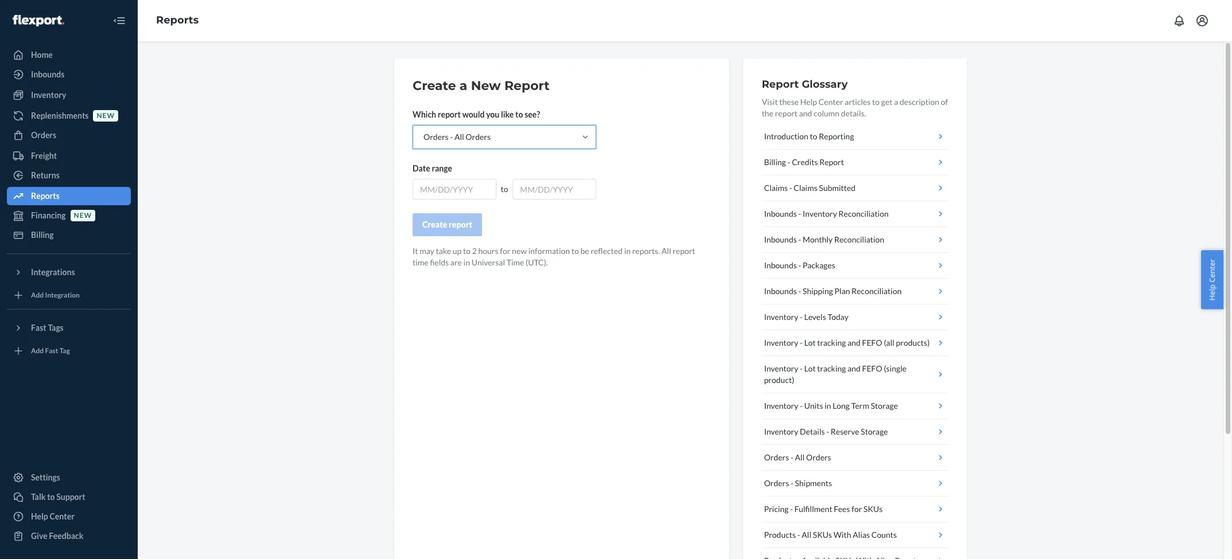 Task type: describe. For each thing, give the bounding box(es) containing it.
inbounds for inbounds
[[31, 69, 64, 79]]

up
[[453, 246, 462, 256]]

details
[[800, 427, 825, 437]]

see?
[[525, 110, 540, 119]]

0 vertical spatial reports
[[156, 14, 199, 26]]

which
[[413, 110, 436, 119]]

returns
[[31, 170, 60, 180]]

inbounds - packages button
[[762, 253, 949, 279]]

add for add fast tag
[[31, 347, 44, 355]]

2
[[472, 246, 477, 256]]

introduction to reporting button
[[762, 124, 949, 150]]

tracking for (all
[[817, 338, 846, 348]]

- for claims - claims submitted button
[[789, 183, 792, 193]]

inventory - lot tracking and fefo (single product)
[[764, 364, 907, 385]]

to inside button
[[810, 131, 817, 141]]

inventory up monthly
[[803, 209, 837, 219]]

date range
[[413, 164, 452, 173]]

of
[[941, 97, 948, 107]]

like
[[501, 110, 514, 119]]

fast tags
[[31, 323, 64, 333]]

reconciliation for inbounds - monthly reconciliation
[[834, 235, 884, 244]]

create a new report
[[413, 78, 550, 94]]

help center inside button
[[1207, 259, 1217, 301]]

2 vertical spatial reconciliation
[[852, 286, 902, 296]]

open notifications image
[[1172, 14, 1186, 28]]

- up range
[[450, 132, 453, 142]]

reconciliation for inbounds - inventory reconciliation
[[839, 209, 889, 219]]

be
[[580, 246, 589, 256]]

fulfillment
[[795, 504, 832, 514]]

fast inside the fast tags dropdown button
[[31, 323, 46, 333]]

fefo for (all
[[862, 338, 882, 348]]

inbounds for inbounds - monthly reconciliation
[[764, 235, 797, 244]]

inventory for inventory - lot tracking and fefo (single product)
[[764, 364, 798, 374]]

fast inside add fast tag link
[[45, 347, 58, 355]]

inbounds for inbounds - inventory reconciliation
[[764, 209, 797, 219]]

orders link
[[7, 126, 131, 145]]

inbounds link
[[7, 65, 131, 84]]

- inside inventory details - reserve storage button
[[826, 427, 829, 437]]

and for inventory - lot tracking and fefo (single product)
[[848, 364, 861, 374]]

billing - credits report button
[[762, 150, 949, 176]]

levels
[[804, 312, 826, 322]]

products)
[[896, 338, 930, 348]]

products
[[764, 530, 796, 540]]

billing link
[[7, 226, 131, 244]]

1 vertical spatial storage
[[861, 427, 888, 437]]

new for financing
[[74, 211, 92, 220]]

and for inventory - lot tracking and fefo (all products)
[[848, 338, 861, 348]]

skus inside button
[[813, 530, 832, 540]]

(single
[[884, 364, 907, 374]]

long
[[833, 401, 850, 411]]

all down would
[[454, 132, 464, 142]]

to inside button
[[47, 492, 55, 502]]

close navigation image
[[112, 14, 126, 28]]

shipping
[[803, 286, 833, 296]]

inbounds - shipping plan reconciliation button
[[762, 279, 949, 305]]

feedback
[[49, 531, 83, 541]]

inventory - levels today button
[[762, 305, 949, 331]]

- for 'inbounds - packages' button at right
[[798, 261, 801, 270]]

create for create report
[[422, 220, 447, 230]]

(all
[[884, 338, 894, 348]]

introduction
[[764, 131, 808, 141]]

you
[[486, 110, 499, 119]]

talk
[[31, 492, 46, 502]]

orders up orders - shipments
[[764, 453, 789, 463]]

0 vertical spatial reports link
[[156, 14, 199, 26]]

information
[[528, 246, 570, 256]]

and inside visit these help center articles to get a description of the report and column details.
[[799, 108, 812, 118]]

integration
[[45, 291, 80, 300]]

to inside visit these help center articles to get a description of the report and column details.
[[872, 97, 880, 107]]

add integration
[[31, 291, 80, 300]]

are
[[450, 258, 462, 267]]

for inside it may take up to 2 hours for new information to be reflected in reports. all report time fields are in universal time (utc).
[[500, 246, 510, 256]]

inbounds - monthly reconciliation
[[764, 235, 884, 244]]

inbounds - monthly reconciliation button
[[762, 227, 949, 253]]

help inside button
[[1207, 284, 1217, 301]]

inbounds - shipping plan reconciliation
[[764, 286, 902, 296]]

column
[[814, 108, 839, 118]]

flexport logo image
[[13, 15, 64, 26]]

- for orders - shipments button
[[791, 479, 793, 488]]

- for inventory - units in long term storage button
[[800, 401, 803, 411]]

product)
[[764, 375, 794, 385]]

today
[[828, 312, 849, 322]]

settings link
[[7, 469, 131, 487]]

visit these help center articles to get a description of the report and column details.
[[762, 97, 948, 118]]

orders - all orders button
[[762, 445, 949, 471]]

1 claims from the left
[[764, 183, 788, 193]]

orders - shipments button
[[762, 471, 949, 497]]

date
[[413, 164, 430, 173]]

help inside visit these help center articles to get a description of the report and column details.
[[800, 97, 817, 107]]

returns link
[[7, 166, 131, 185]]

skus inside button
[[864, 504, 883, 514]]

inventory for inventory details - reserve storage
[[764, 427, 798, 437]]

inventory - units in long term storage
[[764, 401, 898, 411]]

center inside visit these help center articles to get a description of the report and column details.
[[819, 97, 843, 107]]

report inside visit these help center articles to get a description of the report and column details.
[[775, 108, 798, 118]]

reflected
[[591, 246, 623, 256]]

open account menu image
[[1195, 14, 1209, 28]]

universal
[[472, 258, 505, 267]]

talk to support button
[[7, 488, 131, 507]]

1 mm/dd/yyyy from the left
[[420, 185, 473, 195]]

0 vertical spatial storage
[[871, 401, 898, 411]]

inventory details - reserve storage
[[764, 427, 888, 437]]

orders - shipments
[[764, 479, 832, 488]]

counts
[[871, 530, 897, 540]]

inbounds - inventory reconciliation button
[[762, 201, 949, 227]]

freight
[[31, 151, 57, 161]]

orders down the which report would you like to see?
[[466, 132, 491, 142]]

details.
[[841, 108, 866, 118]]

inventory for inventory
[[31, 90, 66, 100]]

add fast tag link
[[7, 342, 131, 360]]

orders up shipments
[[806, 453, 831, 463]]

give
[[31, 531, 47, 541]]

orders up pricing
[[764, 479, 789, 488]]

which report would you like to see?
[[413, 110, 540, 119]]

help center link
[[7, 508, 131, 526]]

create report
[[422, 220, 472, 230]]

for inside button
[[852, 504, 862, 514]]

it may take up to 2 hours for new information to be reflected in reports. all report time fields are in universal time (utc).
[[413, 246, 695, 267]]

report for create a new report
[[504, 78, 550, 94]]

pricing
[[764, 504, 789, 514]]

support
[[56, 492, 85, 502]]

report for billing - credits report
[[819, 157, 844, 167]]

fields
[[430, 258, 449, 267]]

would
[[462, 110, 485, 119]]

shipments
[[795, 479, 832, 488]]

all inside button
[[795, 453, 805, 463]]



Task type: vqa. For each thing, say whether or not it's contained in the screenshot.
rightmost CENTER
yes



Task type: locate. For each thing, give the bounding box(es) containing it.
1 horizontal spatial reports
[[156, 14, 199, 26]]

help center
[[1207, 259, 1217, 301], [31, 512, 75, 522]]

submitted
[[819, 183, 856, 193]]

and down inventory - levels today button
[[848, 338, 861, 348]]

create for create a new report
[[413, 78, 456, 94]]

fefo
[[862, 338, 882, 348], [862, 364, 882, 374]]

- inside billing - credits report button
[[788, 157, 790, 167]]

create up the "may"
[[422, 220, 447, 230]]

report
[[775, 108, 798, 118], [438, 110, 461, 119], [449, 220, 472, 230], [673, 246, 695, 256]]

2 lot from the top
[[804, 364, 816, 374]]

inventory - lot tracking and fefo (single product) button
[[762, 356, 949, 394]]

orders - all orders inside button
[[764, 453, 831, 463]]

glossary
[[802, 78, 848, 91]]

inbounds
[[31, 69, 64, 79], [764, 209, 797, 219], [764, 235, 797, 244], [764, 261, 797, 270], [764, 286, 797, 296]]

a right the get
[[894, 97, 898, 107]]

1 horizontal spatial for
[[852, 504, 862, 514]]

- inside inventory - units in long term storage button
[[800, 401, 803, 411]]

billing down introduction at the top right of the page
[[764, 157, 786, 167]]

0 horizontal spatial orders - all orders
[[424, 132, 491, 142]]

2 vertical spatial and
[[848, 364, 861, 374]]

1 vertical spatial reports
[[31, 191, 60, 201]]

fefo inside inventory - lot tracking and fefo (single product)
[[862, 364, 882, 374]]

tracking
[[817, 338, 846, 348], [817, 364, 846, 374]]

claims down 'billing - credits report'
[[764, 183, 788, 193]]

2 add from the top
[[31, 347, 44, 355]]

inventory link
[[7, 86, 131, 104]]

fast tags button
[[7, 319, 131, 337]]

1 horizontal spatial in
[[624, 246, 631, 256]]

- down 'inventory - levels today'
[[800, 338, 803, 348]]

and inside inventory - lot tracking and fefo (all products) button
[[848, 338, 861, 348]]

0 vertical spatial lot
[[804, 338, 816, 348]]

inventory details - reserve storage button
[[762, 419, 949, 445]]

skus
[[864, 504, 883, 514], [813, 530, 832, 540]]

- inside 'inbounds - packages' button
[[798, 261, 801, 270]]

lot for inventory - lot tracking and fefo (all products)
[[804, 338, 816, 348]]

2 horizontal spatial new
[[512, 246, 527, 256]]

pricing - fulfillment fees for skus button
[[762, 497, 949, 523]]

1 horizontal spatial center
[[819, 97, 843, 107]]

1 fefo from the top
[[862, 338, 882, 348]]

0 vertical spatial billing
[[764, 157, 786, 167]]

center inside button
[[1207, 259, 1217, 282]]

- for "orders - all orders" button
[[791, 453, 793, 463]]

reports.
[[632, 246, 660, 256]]

and left column
[[799, 108, 812, 118]]

add down fast tags
[[31, 347, 44, 355]]

inventory - units in long term storage button
[[762, 394, 949, 419]]

introduction to reporting
[[764, 131, 854, 141]]

report up see?
[[504, 78, 550, 94]]

orders - all orders down would
[[424, 132, 491, 142]]

units
[[804, 401, 823, 411]]

tracking down today
[[817, 338, 846, 348]]

- for inbounds - shipping plan reconciliation button
[[798, 286, 801, 296]]

- for products - all skus with alias counts button
[[797, 530, 800, 540]]

storage
[[871, 401, 898, 411], [861, 427, 888, 437]]

- up orders - shipments
[[791, 453, 793, 463]]

help center button
[[1201, 250, 1223, 309]]

time
[[507, 258, 524, 267]]

tracking inside inventory - lot tracking and fefo (single product)
[[817, 364, 846, 374]]

- inside inventory - lot tracking and fefo (all products) button
[[800, 338, 803, 348]]

- inside pricing - fulfillment fees for skus button
[[790, 504, 793, 514]]

replenishments
[[31, 111, 89, 121]]

orders up freight at the top left of page
[[31, 130, 56, 140]]

- for pricing - fulfillment fees for skus button
[[790, 504, 793, 514]]

a left new
[[460, 78, 467, 94]]

articles
[[845, 97, 871, 107]]

0 vertical spatial create
[[413, 78, 456, 94]]

1 vertical spatial fefo
[[862, 364, 882, 374]]

- for inventory - lot tracking and fefo (single product) button
[[800, 364, 803, 374]]

2 horizontal spatial in
[[825, 401, 831, 411]]

1 vertical spatial fast
[[45, 347, 58, 355]]

1 horizontal spatial reports link
[[156, 14, 199, 26]]

fast left tags
[[31, 323, 46, 333]]

new
[[471, 78, 501, 94]]

billing inside button
[[764, 157, 786, 167]]

- for inbounds - inventory reconciliation button in the top of the page
[[798, 209, 801, 219]]

1 vertical spatial billing
[[31, 230, 54, 240]]

2 horizontal spatial help
[[1207, 284, 1217, 301]]

mm/dd/yyyy
[[420, 185, 473, 195], [520, 185, 573, 195]]

inventory up product)
[[764, 364, 798, 374]]

plan
[[835, 286, 850, 296]]

may
[[420, 246, 434, 256]]

alias
[[853, 530, 870, 540]]

in
[[624, 246, 631, 256], [463, 258, 470, 267], [825, 401, 831, 411]]

and down inventory - lot tracking and fefo (all products) button
[[848, 364, 861, 374]]

0 vertical spatial in
[[624, 246, 631, 256]]

1 horizontal spatial help center
[[1207, 259, 1217, 301]]

- inside inbounds - inventory reconciliation button
[[798, 209, 801, 219]]

report down "reporting"
[[819, 157, 844, 167]]

lot
[[804, 338, 816, 348], [804, 364, 816, 374]]

1 vertical spatial skus
[[813, 530, 832, 540]]

1 vertical spatial in
[[463, 258, 470, 267]]

- right details
[[826, 427, 829, 437]]

0 horizontal spatial billing
[[31, 230, 54, 240]]

- left shipping
[[798, 286, 801, 296]]

1 vertical spatial for
[[852, 504, 862, 514]]

- inside "orders - all orders" button
[[791, 453, 793, 463]]

1 horizontal spatial billing
[[764, 157, 786, 167]]

inventory up replenishments
[[31, 90, 66, 100]]

fefo left (single
[[862, 364, 882, 374]]

2 tracking from the top
[[817, 364, 846, 374]]

- up inventory - units in long term storage
[[800, 364, 803, 374]]

hours
[[478, 246, 498, 256]]

all
[[454, 132, 464, 142], [662, 246, 671, 256], [795, 453, 805, 463], [802, 530, 811, 540]]

1 vertical spatial create
[[422, 220, 447, 230]]

1 vertical spatial help center
[[31, 512, 75, 522]]

lot for inventory - lot tracking and fefo (single product)
[[804, 364, 816, 374]]

add integration link
[[7, 286, 131, 305]]

in right are
[[463, 258, 470, 267]]

and inside inventory - lot tracking and fefo (single product)
[[848, 364, 861, 374]]

0 horizontal spatial mm/dd/yyyy
[[420, 185, 473, 195]]

1 vertical spatial reports link
[[7, 187, 131, 205]]

fast left tag
[[45, 347, 58, 355]]

1 tracking from the top
[[817, 338, 846, 348]]

1 horizontal spatial a
[[894, 97, 898, 107]]

1 horizontal spatial report
[[762, 78, 799, 91]]

1 horizontal spatial orders - all orders
[[764, 453, 831, 463]]

give feedback
[[31, 531, 83, 541]]

skus left "with" on the right bottom
[[813, 530, 832, 540]]

- left units at the bottom of page
[[800, 401, 803, 411]]

inbounds up inbounds - packages
[[764, 235, 797, 244]]

lot up units at the bottom of page
[[804, 364, 816, 374]]

report inside button
[[449, 220, 472, 230]]

- inside inventory - lot tracking and fefo (single product)
[[800, 364, 803, 374]]

tracking for (single
[[817, 364, 846, 374]]

report down these
[[775, 108, 798, 118]]

- inside products - all skus with alias counts button
[[797, 530, 800, 540]]

all up orders - shipments
[[795, 453, 805, 463]]

new for replenishments
[[97, 112, 115, 120]]

1 vertical spatial and
[[848, 338, 861, 348]]

all inside it may take up to 2 hours for new information to be reflected in reports. all report time fields are in universal time (utc).
[[662, 246, 671, 256]]

2 claims from the left
[[794, 183, 817, 193]]

0 vertical spatial center
[[819, 97, 843, 107]]

credits
[[792, 157, 818, 167]]

orders inside 'link'
[[31, 130, 56, 140]]

with
[[833, 530, 851, 540]]

products - all skus with alias counts
[[764, 530, 897, 540]]

1 vertical spatial help
[[1207, 284, 1217, 301]]

claims - claims submitted button
[[762, 176, 949, 201]]

inventory down product)
[[764, 401, 798, 411]]

home
[[31, 50, 53, 60]]

billing down financing
[[31, 230, 54, 240]]

0 vertical spatial a
[[460, 78, 467, 94]]

0 vertical spatial fast
[[31, 323, 46, 333]]

2 fefo from the top
[[862, 364, 882, 374]]

0 horizontal spatial for
[[500, 246, 510, 256]]

it
[[413, 246, 418, 256]]

- down 'billing - credits report'
[[789, 183, 792, 193]]

inbounds left packages
[[764, 261, 797, 270]]

take
[[436, 246, 451, 256]]

reports
[[156, 14, 199, 26], [31, 191, 60, 201]]

home link
[[7, 46, 131, 64]]

storage right term in the bottom right of the page
[[871, 401, 898, 411]]

new inside it may take up to 2 hours for new information to be reflected in reports. all report time fields are in universal time (utc).
[[512, 246, 527, 256]]

tag
[[60, 347, 70, 355]]

lot inside inventory - lot tracking and fefo (all products) button
[[804, 338, 816, 348]]

0 horizontal spatial new
[[74, 211, 92, 220]]

add left integration
[[31, 291, 44, 300]]

orders down which
[[424, 132, 449, 142]]

orders - all orders up orders - shipments
[[764, 453, 831, 463]]

reconciliation down claims - claims submitted button
[[839, 209, 889, 219]]

1 vertical spatial lot
[[804, 364, 816, 374]]

inbounds down claims - claims submitted
[[764, 209, 797, 219]]

fees
[[834, 504, 850, 514]]

0 horizontal spatial help
[[31, 512, 48, 522]]

these
[[779, 97, 799, 107]]

- inside inbounds - monthly reconciliation button
[[798, 235, 801, 244]]

1 horizontal spatial help
[[800, 97, 817, 107]]

report
[[504, 78, 550, 94], [762, 78, 799, 91], [819, 157, 844, 167]]

freight link
[[7, 147, 131, 165]]

inventory inside inventory - lot tracking and fefo (single product)
[[764, 364, 798, 374]]

all right the products
[[802, 530, 811, 540]]

- inside inbounds - shipping plan reconciliation button
[[798, 286, 801, 296]]

2 vertical spatial center
[[50, 512, 75, 522]]

1 vertical spatial reconciliation
[[834, 235, 884, 244]]

fefo left (all
[[862, 338, 882, 348]]

inventory left the levels at bottom right
[[764, 312, 798, 322]]

settings
[[31, 473, 60, 483]]

- inside orders - shipments button
[[791, 479, 793, 488]]

reconciliation down inbounds - inventory reconciliation button in the top of the page
[[834, 235, 884, 244]]

for
[[500, 246, 510, 256], [852, 504, 862, 514]]

0 horizontal spatial skus
[[813, 530, 832, 540]]

2 horizontal spatial center
[[1207, 259, 1217, 282]]

orders - all orders
[[424, 132, 491, 142], [764, 453, 831, 463]]

in inside button
[[825, 401, 831, 411]]

0 horizontal spatial claims
[[764, 183, 788, 193]]

0 vertical spatial tracking
[[817, 338, 846, 348]]

reporting
[[819, 131, 854, 141]]

inbounds down 'home'
[[31, 69, 64, 79]]

billing
[[764, 157, 786, 167], [31, 230, 54, 240]]

1 horizontal spatial claims
[[794, 183, 817, 193]]

lot inside inventory - lot tracking and fefo (single product)
[[804, 364, 816, 374]]

report inside billing - credits report button
[[819, 157, 844, 167]]

integrations
[[31, 267, 75, 277]]

0 vertical spatial help center
[[1207, 259, 1217, 301]]

2 mm/dd/yyyy from the left
[[520, 185, 573, 195]]

billing for billing
[[31, 230, 54, 240]]

0 horizontal spatial in
[[463, 258, 470, 267]]

new up "time"
[[512, 246, 527, 256]]

1 horizontal spatial new
[[97, 112, 115, 120]]

tracking down inventory - lot tracking and fefo (all products)
[[817, 364, 846, 374]]

2 vertical spatial help
[[31, 512, 48, 522]]

0 vertical spatial and
[[799, 108, 812, 118]]

2 vertical spatial new
[[512, 246, 527, 256]]

inventory down 'inventory - levels today'
[[764, 338, 798, 348]]

- left packages
[[798, 261, 801, 270]]

tags
[[48, 323, 64, 333]]

reconciliation down 'inbounds - packages' button at right
[[852, 286, 902, 296]]

1 vertical spatial center
[[1207, 259, 1217, 282]]

inventory - levels today
[[764, 312, 849, 322]]

all inside button
[[802, 530, 811, 540]]

0 horizontal spatial reports link
[[7, 187, 131, 205]]

skus up counts
[[864, 504, 883, 514]]

0 horizontal spatial help center
[[31, 512, 75, 522]]

0 horizontal spatial center
[[50, 512, 75, 522]]

0 vertical spatial reconciliation
[[839, 209, 889, 219]]

create inside button
[[422, 220, 447, 230]]

to
[[872, 97, 880, 107], [515, 110, 523, 119], [810, 131, 817, 141], [501, 184, 508, 194], [463, 246, 471, 256], [571, 246, 579, 256], [47, 492, 55, 502]]

- left the levels at bottom right
[[800, 312, 803, 322]]

claims down credits on the top right
[[794, 183, 817, 193]]

in left reports.
[[624, 246, 631, 256]]

1 vertical spatial a
[[894, 97, 898, 107]]

time
[[413, 258, 428, 267]]

report inside it may take up to 2 hours for new information to be reflected in reports. all report time fields are in universal time (utc).
[[673, 246, 695, 256]]

fefo for (single
[[862, 364, 882, 374]]

0 vertical spatial orders - all orders
[[424, 132, 491, 142]]

report glossary
[[762, 78, 848, 91]]

pricing - fulfillment fees for skus
[[764, 504, 883, 514]]

0 vertical spatial fefo
[[862, 338, 882, 348]]

(utc).
[[526, 258, 548, 267]]

a inside visit these help center articles to get a description of the report and column details.
[[894, 97, 898, 107]]

0 vertical spatial for
[[500, 246, 510, 256]]

description
[[900, 97, 939, 107]]

0 vertical spatial help
[[800, 97, 817, 107]]

new up orders 'link'
[[97, 112, 115, 120]]

- inside claims - claims submitted button
[[789, 183, 792, 193]]

talk to support
[[31, 492, 85, 502]]

for up "time"
[[500, 246, 510, 256]]

inventory left details
[[764, 427, 798, 437]]

new up billing link
[[74, 211, 92, 220]]

0 vertical spatial new
[[97, 112, 115, 120]]

0 horizontal spatial reports
[[31, 191, 60, 201]]

1 vertical spatial orders - all orders
[[764, 453, 831, 463]]

report up these
[[762, 78, 799, 91]]

0 vertical spatial add
[[31, 291, 44, 300]]

- for inventory - lot tracking and fefo (all products) button
[[800, 338, 803, 348]]

report up the up
[[449, 220, 472, 230]]

claims
[[764, 183, 788, 193], [794, 183, 817, 193]]

center
[[819, 97, 843, 107], [1207, 259, 1217, 282], [50, 512, 75, 522]]

visit
[[762, 97, 778, 107]]

- inside inventory - levels today button
[[800, 312, 803, 322]]

billing for billing - credits report
[[764, 157, 786, 167]]

all right reports.
[[662, 246, 671, 256]]

- down claims - claims submitted
[[798, 209, 801, 219]]

products - all skus with alias counts button
[[762, 523, 949, 549]]

inventory
[[31, 90, 66, 100], [803, 209, 837, 219], [764, 312, 798, 322], [764, 338, 798, 348], [764, 364, 798, 374], [764, 401, 798, 411], [764, 427, 798, 437]]

1 lot from the top
[[804, 338, 816, 348]]

add for add integration
[[31, 291, 44, 300]]

inventory for inventory - levels today
[[764, 312, 798, 322]]

0 horizontal spatial a
[[460, 78, 467, 94]]

in left long at the bottom right of page
[[825, 401, 831, 411]]

0 vertical spatial skus
[[864, 504, 883, 514]]

for right fees at right
[[852, 504, 862, 514]]

add fast tag
[[31, 347, 70, 355]]

2 horizontal spatial report
[[819, 157, 844, 167]]

2 vertical spatial in
[[825, 401, 831, 411]]

reconciliation
[[839, 209, 889, 219], [834, 235, 884, 244], [852, 286, 902, 296]]

create up which
[[413, 78, 456, 94]]

- left monthly
[[798, 235, 801, 244]]

inbounds for inbounds - shipping plan reconciliation
[[764, 286, 797, 296]]

inbounds - inventory reconciliation
[[764, 209, 889, 219]]

- for inventory - levels today button
[[800, 312, 803, 322]]

inbounds down inbounds - packages
[[764, 286, 797, 296]]

1 vertical spatial add
[[31, 347, 44, 355]]

inbounds for inbounds - packages
[[764, 261, 797, 270]]

1 horizontal spatial skus
[[864, 504, 883, 514]]

- for billing - credits report button
[[788, 157, 790, 167]]

give feedback button
[[7, 527, 131, 546]]

0 horizontal spatial report
[[504, 78, 550, 94]]

1 horizontal spatial mm/dd/yyyy
[[520, 185, 573, 195]]

- left shipments
[[791, 479, 793, 488]]

1 add from the top
[[31, 291, 44, 300]]

lot down 'inventory - levels today'
[[804, 338, 816, 348]]

inventory for inventory - lot tracking and fefo (all products)
[[764, 338, 798, 348]]

storage right reserve
[[861, 427, 888, 437]]

- right the products
[[797, 530, 800, 540]]

inventory for inventory - units in long term storage
[[764, 401, 798, 411]]

- left credits on the top right
[[788, 157, 790, 167]]

- right pricing
[[790, 504, 793, 514]]

report right reports.
[[673, 246, 695, 256]]

1 vertical spatial new
[[74, 211, 92, 220]]

report left would
[[438, 110, 461, 119]]

- for inbounds - monthly reconciliation button
[[798, 235, 801, 244]]

1 vertical spatial tracking
[[817, 364, 846, 374]]



